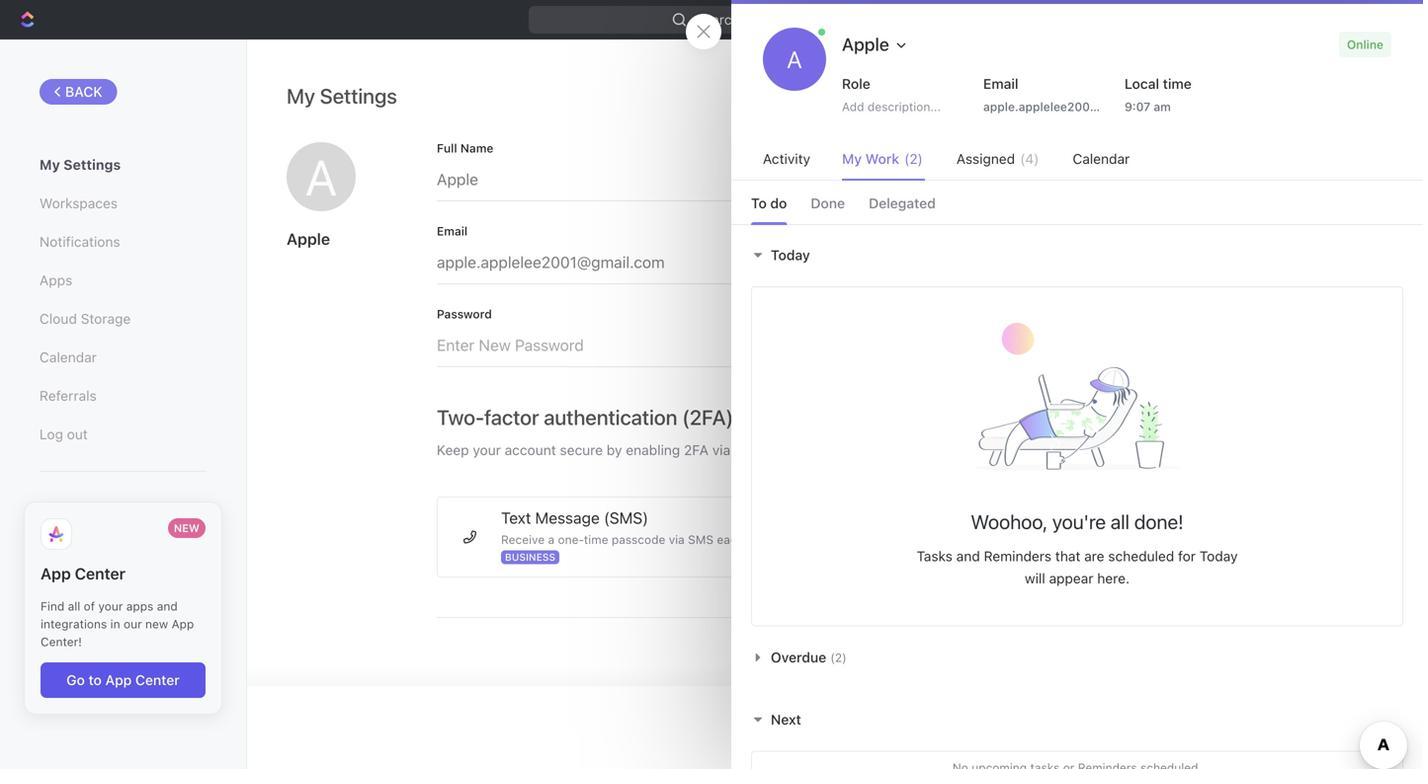 Task type: vqa. For each thing, say whether or not it's contained in the screenshot.
rightmost projects
no



Task type: locate. For each thing, give the bounding box(es) containing it.
a inside authenticator app (totp) use an app to receive a temporary one-time passcode each time you log in.
[[1111, 537, 1117, 550]]

1 vertical spatial (totp)
[[1121, 512, 1172, 531]]

work
[[865, 151, 899, 167]]

Enter Email text field
[[437, 237, 1384, 284]]

0 vertical spatial (2)
[[904, 151, 923, 167]]

1 horizontal spatial temporary
[[1121, 537, 1178, 550]]

1 horizontal spatial you
[[1014, 549, 1034, 562]]

one-
[[903, 442, 933, 459], [558, 533, 584, 547], [1182, 537, 1208, 550]]

app right new at the left of the page
[[172, 618, 194, 632]]

passcode down (sms)
[[612, 533, 665, 547]]

email
[[983, 76, 1019, 92], [437, 224, 468, 238]]

0 vertical spatial email
[[983, 76, 1019, 92]]

calendar up the referrals
[[40, 350, 97, 366]]

log down using
[[798, 533, 816, 547]]

1 vertical spatial my settings
[[40, 157, 121, 173]]

app inside button
[[105, 673, 132, 689]]

and left use
[[956, 549, 980, 565]]

email for email
[[437, 224, 468, 238]]

local time 9:07 am
[[1125, 76, 1192, 114]]

passcode
[[965, 442, 1026, 459], [612, 533, 665, 547], [1235, 537, 1289, 550]]

1 horizontal spatial settings
[[320, 84, 397, 108]]

an right from
[[1113, 442, 1128, 459]]

appear
[[1049, 571, 1094, 587]]

sms
[[734, 442, 764, 459], [688, 533, 714, 547]]

0 horizontal spatial email
[[437, 224, 468, 238]]

1 horizontal spatial your
[[473, 442, 501, 459]]

1 vertical spatial you
[[1014, 549, 1034, 562]]

2 horizontal spatial a
[[1111, 537, 1117, 550]]

via down 2fa
[[669, 533, 685, 547]]

1 vertical spatial sms
[[688, 533, 714, 547]]

your up in
[[98, 600, 123, 614]]

color
[[484, 685, 530, 710]]

two-factor authentication (2fa)
[[437, 405, 734, 430]]

to do button
[[751, 183, 787, 224]]

find all of your apps and integrations in our new app center!
[[41, 600, 194, 650]]

calendar down "apple.applelee2001@gmail.com"
[[1073, 151, 1130, 167]]

0 horizontal spatial you
[[775, 533, 795, 547]]

save changes button
[[1208, 707, 1384, 750]]

local
[[1125, 76, 1159, 92]]

(2) right overdue
[[830, 651, 847, 665]]

9:07
[[1125, 100, 1151, 114]]

temporary down "done!"
[[1121, 537, 1178, 550]]

to right go
[[88, 673, 102, 689]]

0 horizontal spatial an
[[1011, 537, 1025, 550]]

(totp) up scheduled
[[1121, 512, 1172, 531]]

from
[[1080, 442, 1109, 459]]

you up will
[[1014, 549, 1034, 562]]

1 vertical spatial temporary
[[1121, 537, 1178, 550]]

role add description...
[[842, 76, 941, 114]]

1 horizontal spatial sms
[[734, 442, 764, 459]]

to right app
[[1053, 537, 1064, 550]]

1 vertical spatial via
[[669, 533, 685, 547]]

0 horizontal spatial temporary
[[834, 442, 900, 459]]

0 horizontal spatial (2)
[[830, 651, 847, 665]]

(2) right work
[[904, 151, 923, 167]]

theme
[[535, 685, 594, 710]]

1 vertical spatial in.
[[1058, 549, 1071, 562]]

apps
[[126, 600, 154, 614]]

sms left or
[[734, 442, 764, 459]]

1 horizontal spatial in.
[[1058, 549, 1071, 562]]

in. up appear
[[1058, 549, 1071, 562]]

0 horizontal spatial settings
[[63, 157, 121, 173]]

an inside authenticator app (totp) use an app to receive a temporary one-time passcode each time you log in.
[[1011, 537, 1025, 550]]

0 vertical spatial and
[[956, 549, 980, 565]]

0 horizontal spatial log
[[798, 533, 816, 547]]

today right "for"
[[1200, 549, 1238, 565]]

an left app
[[1011, 537, 1025, 550]]

2fa
[[684, 442, 709, 459]]

one- inside text message (sms) receive a one-time passcode via sms each time you log in. business
[[558, 533, 584, 547]]

1 horizontal spatial all
[[1111, 511, 1130, 534]]

0 vertical spatial you
[[775, 533, 795, 547]]

a right using
[[822, 442, 830, 459]]

app
[[1028, 537, 1049, 550]]

0 horizontal spatial passcode
[[612, 533, 665, 547]]

business
[[505, 552, 555, 563]]

add description... button
[[834, 95, 965, 119]]

1 horizontal spatial today
[[1200, 549, 1238, 565]]

0 horizontal spatial and
[[157, 600, 178, 614]]

in.
[[819, 533, 832, 547], [1058, 549, 1071, 562]]

passcode right "for"
[[1235, 537, 1289, 550]]

today button
[[751, 247, 815, 263]]

referrals
[[40, 388, 97, 404]]

Enter Username text field
[[437, 154, 1384, 201]]

use
[[986, 537, 1008, 550]]

passcode up woohoo,
[[965, 442, 1026, 459]]

0 vertical spatial log
[[798, 533, 816, 547]]

and inside find all of your apps and integrations in our new app center!
[[157, 600, 178, 614]]

app inside find all of your apps and integrations in our new app center!
[[172, 618, 194, 632]]

you
[[775, 533, 795, 547], [1014, 549, 1034, 562]]

0 horizontal spatial a
[[548, 533, 555, 547]]

add
[[842, 100, 864, 114]]

your
[[473, 442, 501, 459], [98, 600, 123, 614]]

to
[[1053, 537, 1064, 550], [88, 673, 102, 689]]

0 vertical spatial all
[[1111, 511, 1130, 534]]

sms down 2fa
[[688, 533, 714, 547]]

passcode inside authenticator app (totp) use an app to receive a temporary one-time passcode each time you log in.
[[1235, 537, 1289, 550]]

0 horizontal spatial via
[[669, 533, 685, 547]]

(totp) left from
[[1030, 442, 1076, 459]]

2 horizontal spatial passcode
[[1235, 537, 1289, 550]]

1 horizontal spatial an
[[1113, 442, 1128, 459]]

activity
[[763, 151, 810, 167]]

one- inside authenticator app (totp) use an app to receive a temporary one-time passcode each time you log in.
[[1182, 537, 1208, 550]]

to
[[751, 195, 767, 212]]

(totp)
[[1030, 442, 1076, 459], [1121, 512, 1172, 531]]

a down message
[[548, 533, 555, 547]]

1 vertical spatial settings
[[63, 157, 121, 173]]

1 vertical spatial center
[[135, 673, 180, 689]]

cloud
[[40, 311, 77, 327]]

our
[[124, 618, 142, 632]]

1 vertical spatial log
[[1037, 549, 1055, 562]]

(totp) inside authenticator app (totp) use an app to receive a temporary one-time passcode each time you log in.
[[1121, 512, 1172, 531]]

1 vertical spatial your
[[98, 600, 123, 614]]

0 vertical spatial to
[[1053, 537, 1064, 550]]

0 horizontal spatial each
[[717, 533, 744, 547]]

0 vertical spatial via
[[712, 442, 730, 459]]

you inside authenticator app (totp) use an app to receive a temporary one-time passcode each time you log in.
[[1014, 549, 1034, 562]]

assigned (4)
[[956, 151, 1039, 167]]

delegated button
[[869, 183, 936, 224]]

all inside to do tab panel
[[1111, 511, 1130, 534]]

will
[[1025, 571, 1045, 587]]

a inside text message (sms) receive a one-time passcode via sms each time you log in. business
[[548, 533, 555, 547]]

0 horizontal spatial one-
[[558, 533, 584, 547]]

to inside authenticator app (totp) use an app to receive a temporary one-time passcode each time you log in.
[[1053, 537, 1064, 550]]

0 horizontal spatial apple
[[287, 230, 330, 249]]

app right go
[[105, 673, 132, 689]]

next
[[771, 712, 801, 728]]

0 horizontal spatial a
[[305, 148, 337, 206]]

log left that
[[1037, 549, 1055, 562]]

0 vertical spatial apple
[[842, 34, 889, 55]]

delegated
[[869, 195, 936, 212]]

a right are
[[1111, 537, 1117, 550]]

your right keep
[[473, 442, 501, 459]]

go to app center
[[66, 673, 180, 689]]

apple
[[842, 34, 889, 55], [287, 230, 330, 249]]

here.
[[1097, 571, 1130, 587]]

0 vertical spatial temporary
[[834, 442, 900, 459]]

email inside email apple.applelee2001@gmail.com
[[983, 76, 1019, 92]]

and up new at the left of the page
[[157, 600, 178, 614]]

time inside local time 9:07 am
[[1163, 76, 1192, 92]]

your inside find all of your apps and integrations in our new app center!
[[98, 600, 123, 614]]

0 horizontal spatial your
[[98, 600, 123, 614]]

app inside authenticator app (totp) use an app to receive a temporary one-time passcode each time you log in.
[[1087, 512, 1117, 531]]

temporary inside authenticator app (totp) use an app to receive a temporary one-time passcode each time you log in.
[[1121, 537, 1178, 550]]

1 vertical spatial today
[[1200, 549, 1238, 565]]

my settings
[[287, 84, 397, 108], [40, 157, 121, 173]]

1 horizontal spatial one-
[[903, 442, 933, 459]]

all left "done!"
[[1111, 511, 1130, 534]]

apple button
[[834, 28, 917, 61], [834, 28, 917, 61]]

apps link
[[40, 264, 207, 298]]

settings
[[320, 84, 397, 108], [63, 157, 121, 173]]

all left of
[[68, 600, 80, 614]]

1 horizontal spatial email
[[983, 76, 1019, 92]]

save changes
[[1238, 718, 1353, 739]]

1 horizontal spatial center
[[135, 673, 180, 689]]

in. down keep your account secure by enabling 2fa via sms or using a temporary one-time passcode (totp) from an authenticator app.
[[819, 533, 832, 547]]

center down new at the left of the page
[[135, 673, 180, 689]]

text message (sms) receive a one-time passcode via sms each time you log in. business
[[501, 509, 832, 563]]

2 horizontal spatial my
[[842, 151, 862, 167]]

1 horizontal spatial log
[[1037, 549, 1055, 562]]

you down or
[[775, 533, 795, 547]]

0 vertical spatial in.
[[819, 533, 832, 547]]

0 vertical spatial (totp)
[[1030, 442, 1076, 459]]

0 vertical spatial calendar
[[1073, 151, 1130, 167]]

temporary right using
[[834, 442, 900, 459]]

0 horizontal spatial my settings
[[40, 157, 121, 173]]

0 vertical spatial sms
[[734, 442, 764, 459]]

1 vertical spatial all
[[68, 600, 80, 614]]

1 vertical spatial and
[[157, 600, 178, 614]]

email up assigned (4)
[[983, 76, 1019, 92]]

available on business plans or higher element
[[501, 551, 559, 565]]

1 vertical spatial email
[[437, 224, 468, 238]]

1 horizontal spatial my settings
[[287, 84, 397, 108]]

receive
[[501, 533, 545, 547]]

notifications
[[40, 234, 120, 250]]

today down do
[[771, 247, 810, 263]]

center up of
[[75, 565, 126, 584]]

2 horizontal spatial one-
[[1182, 537, 1208, 550]]

via right 2fa
[[712, 442, 730, 459]]

each
[[717, 533, 744, 547], [1293, 537, 1320, 550]]

0 horizontal spatial all
[[68, 600, 80, 614]]

authenticator
[[986, 512, 1083, 531]]

1 vertical spatial (2)
[[830, 651, 847, 665]]

all
[[1111, 511, 1130, 534], [68, 600, 80, 614]]

0 vertical spatial settings
[[320, 84, 397, 108]]

1 horizontal spatial (totp)
[[1121, 512, 1172, 531]]

0 horizontal spatial sms
[[688, 533, 714, 547]]

and
[[956, 549, 980, 565], [157, 600, 178, 614]]

1 horizontal spatial via
[[712, 442, 730, 459]]

app.
[[1221, 442, 1249, 459]]

passcode inside text message (sms) receive a one-time passcode via sms each time you log in. business
[[612, 533, 665, 547]]

0 vertical spatial your
[[473, 442, 501, 459]]

0 horizontal spatial to
[[88, 673, 102, 689]]

1 horizontal spatial to
[[1053, 537, 1064, 550]]

calendar link
[[40, 341, 207, 375]]

0 vertical spatial today
[[771, 247, 810, 263]]

(2fa)
[[682, 405, 734, 430]]

keep
[[437, 442, 469, 459]]

1 horizontal spatial each
[[1293, 537, 1320, 550]]

0 horizontal spatial calendar
[[40, 350, 97, 366]]

integrations
[[41, 618, 107, 632]]

1 vertical spatial an
[[1011, 537, 1025, 550]]

1 horizontal spatial a
[[787, 45, 802, 73]]

your
[[437, 685, 479, 710]]

(2)
[[904, 151, 923, 167], [830, 651, 847, 665]]

via
[[712, 442, 730, 459], [669, 533, 685, 547]]

0 vertical spatial center
[[75, 565, 126, 584]]

(4)
[[1020, 151, 1039, 167]]

1 horizontal spatial and
[[956, 549, 980, 565]]

full
[[437, 141, 457, 155]]

0 horizontal spatial in.
[[819, 533, 832, 547]]

1 vertical spatial to
[[88, 673, 102, 689]]

tab list
[[731, 181, 1423, 224]]

email down full
[[437, 224, 468, 238]]

app up receive
[[1087, 512, 1117, 531]]

you inside text message (sms) receive a one-time passcode via sms each time you log in. business
[[775, 533, 795, 547]]

0 vertical spatial my settings
[[287, 84, 397, 108]]

center
[[75, 565, 126, 584], [135, 673, 180, 689]]

authenticator
[[1132, 442, 1217, 459]]

enabling
[[626, 442, 680, 459]]

new
[[145, 618, 168, 632]]

my
[[287, 84, 315, 108], [842, 151, 862, 167], [40, 157, 60, 173]]



Task type: describe. For each thing, give the bounding box(es) containing it.
apps
[[40, 272, 72, 289]]

am
[[1154, 100, 1171, 114]]

storage
[[81, 311, 131, 327]]

1 horizontal spatial apple
[[842, 34, 889, 55]]

using
[[784, 442, 819, 459]]

today inside tasks and reminders that are scheduled for today will appear here.
[[1200, 549, 1238, 565]]

to do
[[751, 195, 787, 212]]

authenticator app (totp) use an app to receive a temporary one-time passcode each time you log in.
[[986, 512, 1320, 562]]

save
[[1238, 718, 1278, 739]]

log inside authenticator app (totp) use an app to receive a temporary one-time passcode each time you log in.
[[1037, 549, 1055, 562]]

tasks and reminders that are scheduled for today will appear here.
[[917, 549, 1238, 587]]

description...
[[868, 100, 941, 114]]

your color theme
[[437, 685, 594, 710]]

are
[[1084, 549, 1105, 565]]

text
[[501, 509, 531, 528]]

done button
[[811, 183, 845, 224]]

Enter New Password field
[[437, 320, 1384, 367]]

by
[[607, 442, 622, 459]]

1 horizontal spatial my
[[287, 84, 315, 108]]

notifications link
[[40, 226, 207, 259]]

that
[[1055, 549, 1081, 565]]

scheduled
[[1108, 549, 1174, 565]]

log inside text message (sms) receive a one-time passcode via sms each time you log in. business
[[798, 533, 816, 547]]

changes
[[1282, 718, 1353, 739]]

1 vertical spatial calendar
[[40, 350, 97, 366]]

in
[[110, 618, 120, 632]]

0 horizontal spatial my
[[40, 157, 60, 173]]

keep your account secure by enabling 2fa via sms or using a temporary one-time passcode (totp) from an authenticator app.
[[437, 442, 1249, 459]]

1 horizontal spatial a
[[822, 442, 830, 459]]

(2) inside overdue (2)
[[830, 651, 847, 665]]

1 vertical spatial a
[[305, 148, 337, 206]]

all inside find all of your apps and integrations in our new app center!
[[68, 600, 80, 614]]

name
[[460, 141, 494, 155]]

log out link
[[40, 418, 207, 452]]

workspaces
[[40, 195, 118, 212]]

password
[[437, 307, 492, 321]]

receive
[[1067, 537, 1108, 550]]

0 horizontal spatial today
[[771, 247, 810, 263]]

do
[[770, 195, 787, 212]]

overdue (2)
[[771, 650, 847, 666]]

email for email apple.applelee2001@gmail.com
[[983, 76, 1019, 92]]

search... button
[[529, 6, 895, 34]]

center inside button
[[135, 673, 180, 689]]

center!
[[41, 636, 82, 650]]

0 horizontal spatial (totp)
[[1030, 442, 1076, 459]]

reminders
[[984, 549, 1052, 565]]

1 horizontal spatial passcode
[[965, 442, 1026, 459]]

you're
[[1052, 511, 1106, 534]]

of
[[84, 600, 95, 614]]

find
[[41, 600, 64, 614]]

in. inside authenticator app (totp) use an app to receive a temporary one-time passcode each time you log in.
[[1058, 549, 1071, 562]]

done!
[[1134, 511, 1184, 534]]

full name
[[437, 141, 494, 155]]

account
[[505, 442, 556, 459]]

1 horizontal spatial (2)
[[904, 151, 923, 167]]

or
[[767, 442, 780, 459]]

cloud storage link
[[40, 303, 207, 336]]

0 vertical spatial a
[[787, 45, 802, 73]]

online
[[1347, 38, 1384, 51]]

1 vertical spatial apple
[[287, 230, 330, 249]]

app up find on the left bottom
[[41, 565, 71, 584]]

done
[[811, 195, 845, 212]]

next button
[[751, 712, 806, 728]]

and inside tasks and reminders that are scheduled for today will appear here.
[[956, 549, 980, 565]]

apple.applelee2001@gmail.com
[[983, 100, 1166, 114]]

woohoo, you're all done!
[[971, 511, 1184, 534]]

overdue
[[771, 650, 826, 666]]

authentication
[[544, 405, 677, 430]]

in. inside text message (sms) receive a one-time passcode via sms each time you log in. business
[[819, 533, 832, 547]]

0 horizontal spatial center
[[75, 565, 126, 584]]

referrals link
[[40, 380, 207, 413]]

search...
[[695, 11, 752, 28]]

my settings link
[[40, 148, 207, 182]]

message
[[535, 509, 600, 528]]

cloud storage
[[40, 311, 131, 327]]

new
[[174, 523, 200, 535]]

(sms)
[[604, 509, 648, 528]]

secure
[[560, 442, 603, 459]]

back link
[[40, 79, 117, 105]]

for
[[1178, 549, 1196, 565]]

email apple.applelee2001@gmail.com
[[983, 76, 1166, 114]]

role
[[842, 76, 871, 92]]

via inside text message (sms) receive a one-time passcode via sms each time you log in. business
[[669, 533, 685, 547]]

workspaces link
[[40, 187, 207, 221]]

assigned
[[956, 151, 1015, 167]]

tab list containing to do
[[731, 181, 1423, 224]]

log out
[[40, 427, 88, 443]]

my work (2)
[[842, 151, 923, 167]]

tasks
[[917, 549, 953, 565]]

1 horizontal spatial calendar
[[1073, 151, 1130, 167]]

two-
[[437, 405, 484, 430]]

factor
[[484, 405, 539, 430]]

app center
[[41, 565, 126, 584]]

each inside text message (sms) receive a one-time passcode via sms each time you log in. business
[[717, 533, 744, 547]]

0 vertical spatial an
[[1113, 442, 1128, 459]]

each inside authenticator app (totp) use an app to receive a temporary one-time passcode each time you log in.
[[1293, 537, 1320, 550]]

to do tab panel
[[731, 224, 1423, 770]]

sms inside text message (sms) receive a one-time passcode via sms each time you log in. business
[[688, 533, 714, 547]]

to inside button
[[88, 673, 102, 689]]



